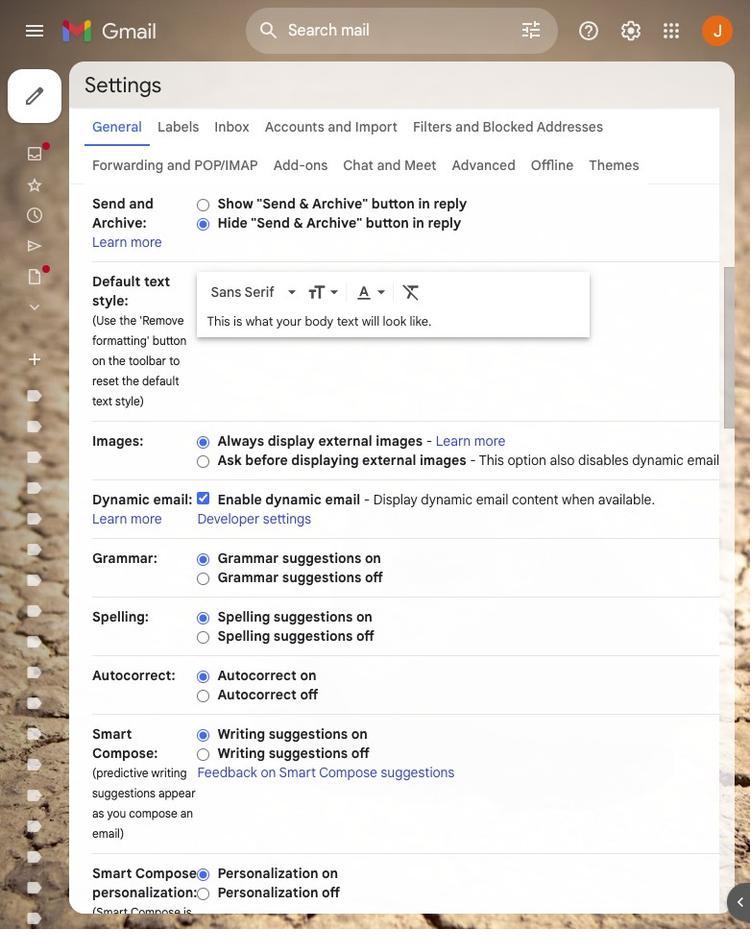 Task type: describe. For each thing, give the bounding box(es) containing it.
filters and blocked addresses link
[[413, 118, 604, 136]]

search mail image
[[252, 13, 287, 48]]

show "send & archive" button in reply
[[218, 195, 468, 213]]

inbox
[[215, 118, 250, 136]]

enable
[[218, 491, 262, 509]]

0 vertical spatial the
[[119, 313, 137, 328]]

(use
[[92, 313, 116, 328]]

Grammar suggestions off radio
[[198, 572, 210, 586]]

like.
[[410, 313, 432, 330]]

suggestions inside smart compose: (predictive writing suggestions appear as you compose an email)
[[92, 787, 156, 801]]

learn more link for dynamic email:
[[92, 511, 162, 528]]

style:
[[92, 292, 128, 310]]

personalization for personalization off
[[218, 885, 319, 902]]

spelling:
[[92, 609, 149, 626]]

spelling for spelling suggestions on
[[218, 609, 270, 626]]

serif
[[245, 284, 275, 301]]

- inside enable dynamic email - display dynamic email content when available. developer settings
[[364, 491, 370, 509]]

developer
[[198, 511, 260, 528]]

1 vertical spatial external
[[363, 452, 417, 469]]

smart compose personalization: (smart compose is personalized t
[[92, 865, 198, 930]]

off for grammar suggestions on
[[365, 569, 384, 587]]

Writing suggestions on radio
[[198, 729, 210, 743]]

0 horizontal spatial dynamic
[[266, 491, 322, 509]]

hide "send & archive" button in reply
[[218, 214, 462, 232]]

remove formatting ‪(⌘\)‬ image
[[402, 283, 422, 302]]

chat and meet
[[344, 157, 437, 174]]

show
[[218, 195, 254, 213]]

sans
[[211, 284, 242, 301]]

always
[[218, 433, 265, 450]]

body
[[305, 313, 334, 330]]

option
[[508, 452, 547, 469]]

also
[[551, 452, 576, 469]]

Grammar suggestions on radio
[[198, 553, 210, 567]]

1 vertical spatial more
[[475, 433, 506, 450]]

reply for show "send & archive" button in reply
[[434, 195, 468, 213]]

addresses
[[537, 118, 604, 136]]

email.
[[688, 452, 724, 469]]

advanced link
[[452, 157, 516, 174]]

forwarding and pop/imap link
[[92, 157, 258, 174]]

hide
[[218, 214, 248, 232]]

developer settings link
[[198, 511, 312, 528]]

and for archive:
[[129, 195, 154, 213]]

when
[[563, 491, 595, 509]]

smart for smart compose:
[[92, 726, 132, 743]]

compose
[[129, 807, 178, 821]]

button inside default text style: (use the 'remove formatting' button on the toolbar to reset the default text style)
[[153, 334, 187, 348]]

on down "spelling suggestions off"
[[300, 667, 317, 685]]

send and archive: learn more
[[92, 195, 162, 251]]

in for show "send & archive" button in reply
[[419, 195, 431, 213]]

2 vertical spatial the
[[122, 374, 139, 388]]

personalization on
[[218, 865, 339, 883]]

1 vertical spatial learn more link
[[436, 433, 506, 450]]

"send for show
[[257, 195, 296, 213]]

learn inside dynamic email: learn more
[[92, 511, 127, 528]]

add-
[[274, 157, 306, 174]]

2 email from the left
[[477, 491, 509, 509]]

button for show "send & archive" button in reply
[[372, 195, 415, 213]]

"send for hide
[[251, 214, 290, 232]]

more inside dynamic email: learn more
[[131, 511, 162, 528]]

'remove
[[140, 313, 184, 328]]

ask
[[218, 452, 242, 469]]

personalization off
[[218, 885, 340, 902]]

Personalization off radio
[[198, 887, 210, 902]]

add-ons
[[274, 157, 328, 174]]

formatting'
[[92, 334, 150, 348]]

an
[[180, 807, 193, 821]]

Personalization on radio
[[198, 868, 210, 883]]

disables
[[579, 452, 629, 469]]

archive" for show
[[312, 195, 369, 213]]

toolbar
[[129, 354, 166, 368]]

Search mail text field
[[288, 21, 466, 40]]

suggestions for grammar suggestions off
[[283, 569, 362, 587]]

suggestions for spelling suggestions on
[[274, 609, 353, 626]]

spelling for spelling suggestions off
[[218, 628, 270, 645]]

labels
[[158, 118, 199, 136]]

feedback
[[198, 764, 258, 782]]

default text style: (use the 'remove formatting' button on the toolbar to reset the default text style)
[[92, 273, 187, 409]]

formatting options toolbar
[[203, 274, 585, 310]]

accounts
[[265, 118, 325, 136]]

writing for writing suggestions on
[[218, 726, 265, 743]]

and for import
[[328, 118, 352, 136]]

grammar:
[[92, 550, 158, 567]]

offline link
[[532, 157, 574, 174]]

on down writing suggestions off
[[261, 764, 276, 782]]

content
[[512, 491, 559, 509]]

spelling suggestions on
[[218, 609, 373, 626]]

chat and meet link
[[344, 157, 437, 174]]

on up feedback on smart compose suggestions
[[352, 726, 368, 743]]

themes
[[590, 157, 640, 174]]

grammar suggestions on
[[218, 550, 382, 567]]

is inside smart compose personalization: (smart compose is personalized t
[[184, 906, 192, 920]]

forwarding and pop/imap
[[92, 157, 258, 174]]

general link
[[92, 118, 142, 136]]

personalized
[[92, 926, 159, 930]]

1 horizontal spatial -
[[427, 433, 433, 450]]

autocorrect on
[[218, 667, 317, 685]]

smart for smart compose personalization:
[[92, 865, 132, 883]]

personalization for personalization on
[[218, 865, 319, 883]]

autocorrect:
[[92, 667, 176, 685]]

email)
[[92, 827, 124, 841]]

off for writing suggestions on
[[352, 745, 370, 763]]

writing suggestions on
[[218, 726, 368, 743]]

sans serif
[[211, 284, 275, 301]]

import
[[356, 118, 398, 136]]

inbox link
[[215, 118, 250, 136]]

suggestions for spelling suggestions off
[[274, 628, 353, 645]]

Spelling suggestions off radio
[[198, 631, 210, 645]]

learn more link for send and archive:
[[92, 234, 162, 251]]

0 vertical spatial this
[[207, 313, 231, 330]]

reply for hide "send & archive" button in reply
[[428, 214, 462, 232]]

advanced
[[452, 157, 516, 174]]

on inside default text style: (use the 'remove formatting' button on the toolbar to reset the default text style)
[[92, 354, 106, 368]]

suggestions for writing suggestions off
[[269, 745, 348, 763]]

off down personalization on on the bottom
[[322, 885, 340, 902]]

0 vertical spatial images
[[376, 433, 423, 450]]

gmail image
[[62, 12, 166, 50]]

and for meet
[[377, 157, 401, 174]]

Autocorrect off radio
[[198, 689, 210, 704]]

filters and blocked addresses
[[413, 118, 604, 136]]

0 vertical spatial compose
[[319, 764, 378, 782]]

0 vertical spatial external
[[319, 433, 373, 450]]

1 email from the left
[[325, 491, 361, 509]]

as
[[92, 807, 104, 821]]

style)
[[115, 394, 144, 409]]

to
[[169, 354, 180, 368]]

and for pop/imap
[[167, 157, 191, 174]]



Task type: locate. For each thing, give the bounding box(es) containing it.
learn more link
[[92, 234, 162, 251], [436, 433, 506, 450], [92, 511, 162, 528]]

dynamic down ask before displaying external images - this option also disables dynamic email.
[[421, 491, 473, 509]]

2 spelling from the top
[[218, 628, 270, 645]]

the up the formatting'
[[119, 313, 137, 328]]

more inside send and archive: learn more
[[131, 234, 162, 251]]

more up ask before displaying external images - this option also disables dynamic email.
[[475, 433, 506, 450]]

offline
[[532, 157, 574, 174]]

& down add-ons link
[[299, 195, 309, 213]]

email
[[325, 491, 361, 509], [477, 491, 509, 509]]

0 vertical spatial -
[[427, 433, 433, 450]]

2 vertical spatial button
[[153, 334, 187, 348]]

more
[[131, 234, 162, 251], [475, 433, 506, 450], [131, 511, 162, 528]]

general
[[92, 118, 142, 136]]

button up the to
[[153, 334, 187, 348]]

1 horizontal spatial text
[[144, 273, 170, 290]]

1 spelling from the top
[[218, 609, 270, 626]]

archive" for hide
[[307, 214, 363, 232]]

0 vertical spatial autocorrect
[[218, 667, 297, 685]]

reply
[[434, 195, 468, 213], [428, 214, 462, 232]]

1 horizontal spatial this
[[480, 452, 505, 469]]

external down always display external images - learn more on the top of page
[[363, 452, 417, 469]]

enable dynamic email - display dynamic email content when available. developer settings
[[198, 491, 656, 528]]

1 vertical spatial -
[[470, 452, 477, 469]]

the up style)
[[122, 374, 139, 388]]

spelling suggestions off
[[218, 628, 375, 645]]

1 vertical spatial archive"
[[307, 214, 363, 232]]

0 horizontal spatial text
[[92, 394, 113, 409]]

0 vertical spatial personalization
[[218, 865, 319, 883]]

in for hide "send & archive" button in reply
[[413, 214, 425, 232]]

writing
[[151, 766, 187, 781]]

1 vertical spatial images
[[420, 452, 467, 469]]

compose down writing suggestions off
[[319, 764, 378, 782]]

grammar down developer settings link
[[218, 550, 279, 567]]

2 vertical spatial learn more link
[[92, 511, 162, 528]]

2 vertical spatial learn
[[92, 511, 127, 528]]

this left option
[[480, 452, 505, 469]]

1 horizontal spatial is
[[234, 313, 243, 330]]

0 horizontal spatial -
[[364, 491, 370, 509]]

learn down dynamic
[[92, 511, 127, 528]]

text up 'remove
[[144, 273, 170, 290]]

0 horizontal spatial email
[[325, 491, 361, 509]]

archive" down show "send & archive" button in reply
[[307, 214, 363, 232]]

1 vertical spatial smart
[[279, 764, 316, 782]]

Spelling suggestions on radio
[[198, 611, 210, 626]]

smart up the compose:
[[92, 726, 132, 743]]

&
[[299, 195, 309, 213], [294, 214, 304, 232]]

1 vertical spatial compose
[[135, 865, 197, 883]]

1 vertical spatial autocorrect
[[218, 687, 297, 704]]

1 vertical spatial in
[[413, 214, 425, 232]]

0 vertical spatial learn more link
[[92, 234, 162, 251]]

ons
[[306, 157, 328, 174]]

1 vertical spatial this
[[480, 452, 505, 469]]

feedback on smart compose suggestions
[[198, 764, 455, 782]]

what
[[246, 313, 274, 330]]

support image
[[578, 19, 601, 42]]

before
[[245, 452, 288, 469]]

button down chat and meet link
[[372, 195, 415, 213]]

0 vertical spatial text
[[144, 273, 170, 290]]

autocorrect for autocorrect on
[[218, 667, 297, 685]]

smart inside smart compose: (predictive writing suggestions appear as you compose an email)
[[92, 726, 132, 743]]

grammar for grammar suggestions off
[[218, 569, 279, 587]]

off down 'spelling suggestions on'
[[357, 628, 375, 645]]

grammar for grammar suggestions on
[[218, 550, 279, 567]]

and for blocked
[[456, 118, 480, 136]]

dynamic up settings
[[266, 491, 322, 509]]

more down archive: in the left of the page
[[131, 234, 162, 251]]

1 vertical spatial text
[[337, 313, 359, 330]]

and inside send and archive: learn more
[[129, 195, 154, 213]]

display
[[268, 433, 315, 450]]

images up enable dynamic email - display dynamic email content when available. developer settings
[[420, 452, 467, 469]]

images:
[[92, 433, 144, 450]]

smart down writing suggestions off
[[279, 764, 316, 782]]

1 vertical spatial "send
[[251, 214, 290, 232]]

dynamic left email.
[[633, 452, 685, 469]]

2 horizontal spatial dynamic
[[633, 452, 685, 469]]

0 vertical spatial "send
[[257, 195, 296, 213]]

off up writing suggestions on
[[300, 687, 319, 704]]

themes link
[[590, 157, 640, 174]]

compose down the personalization:
[[131, 906, 181, 920]]

1 vertical spatial grammar
[[218, 569, 279, 587]]

& down show "send & archive" button in reply
[[294, 214, 304, 232]]

learn more link down dynamic
[[92, 511, 162, 528]]

off for spelling suggestions on
[[357, 628, 375, 645]]

smart inside smart compose personalization: (smart compose is personalized t
[[92, 865, 132, 883]]

smart compose: (predictive writing suggestions appear as you compose an email)
[[92, 726, 196, 841]]

1 vertical spatial &
[[294, 214, 304, 232]]

0 vertical spatial spelling
[[218, 609, 270, 626]]

accounts and import link
[[265, 118, 398, 136]]

0 vertical spatial grammar
[[218, 550, 279, 567]]

images
[[376, 433, 423, 450], [420, 452, 467, 469]]

and right filters
[[456, 118, 480, 136]]

autocorrect off
[[218, 687, 319, 704]]

0 vertical spatial smart
[[92, 726, 132, 743]]

settings
[[85, 72, 162, 98]]

personalization up personalization off
[[218, 865, 319, 883]]

button down show "send & archive" button in reply
[[366, 214, 410, 232]]

reset
[[92, 374, 119, 388]]

None search field
[[246, 8, 559, 54]]

and down labels
[[167, 157, 191, 174]]

chat
[[344, 157, 374, 174]]

advanced search options image
[[513, 11, 551, 49]]

spelling
[[218, 609, 270, 626], [218, 628, 270, 645]]

0 horizontal spatial is
[[184, 906, 192, 920]]

0 vertical spatial &
[[299, 195, 309, 213]]

dynamic
[[633, 452, 685, 469], [266, 491, 322, 509], [421, 491, 473, 509]]

grammar suggestions off
[[218, 569, 384, 587]]

email down the displaying
[[325, 491, 361, 509]]

is down the personalization:
[[184, 906, 192, 920]]

email left content
[[477, 491, 509, 509]]

send
[[92, 195, 126, 213]]

- left option
[[470, 452, 477, 469]]

and left 'import'
[[328, 118, 352, 136]]

text down reset
[[92, 394, 113, 409]]

None checkbox
[[198, 492, 210, 505]]

button
[[372, 195, 415, 213], [366, 214, 410, 232], [153, 334, 187, 348]]

writing suggestions off
[[218, 745, 370, 763]]

0 vertical spatial reply
[[434, 195, 468, 213]]

suggestions
[[283, 550, 362, 567], [283, 569, 362, 587], [274, 609, 353, 626], [274, 628, 353, 645], [269, 726, 348, 743], [269, 745, 348, 763], [381, 764, 455, 782], [92, 787, 156, 801]]

Show "Send & Archive" button in reply radio
[[198, 198, 210, 212]]

suggestions for writing suggestions on
[[269, 726, 348, 743]]

Ask before displaying external images radio
[[198, 455, 210, 469]]

is left what
[[234, 313, 243, 330]]

(predictive
[[92, 766, 149, 781]]

feedback on smart compose suggestions link
[[198, 764, 455, 782]]

you
[[107, 807, 126, 821]]

1 vertical spatial the
[[108, 354, 126, 368]]

1 grammar from the top
[[218, 550, 279, 567]]

2 writing from the top
[[218, 745, 265, 763]]

spelling right spelling suggestions off option
[[218, 628, 270, 645]]

learn
[[92, 234, 127, 251], [436, 433, 471, 450], [92, 511, 127, 528]]

& for show
[[299, 195, 309, 213]]

off
[[365, 569, 384, 587], [357, 628, 375, 645], [300, 687, 319, 704], [352, 745, 370, 763], [322, 885, 340, 902]]

forwarding
[[92, 157, 164, 174]]

off down grammar suggestions on
[[365, 569, 384, 587]]

writing right writing suggestions on radio
[[218, 726, 265, 743]]

1 vertical spatial learn
[[436, 433, 471, 450]]

email:
[[153, 491, 193, 509]]

2 personalization from the top
[[218, 885, 319, 902]]

1 writing from the top
[[218, 726, 265, 743]]

dynamic email: learn more
[[92, 491, 193, 528]]

smart up the personalization:
[[92, 865, 132, 883]]

1 autocorrect from the top
[[218, 667, 297, 685]]

sans serif option
[[207, 283, 285, 302]]

button for hide "send & archive" button in reply
[[366, 214, 410, 232]]

2 vertical spatial -
[[364, 491, 370, 509]]

1 vertical spatial writing
[[218, 745, 265, 763]]

1 vertical spatial reply
[[428, 214, 462, 232]]

suggestions for grammar suggestions on
[[283, 550, 362, 567]]

& for hide
[[294, 214, 304, 232]]

2 autocorrect from the top
[[218, 687, 297, 704]]

this is what your body text will look like.
[[207, 313, 432, 330]]

archive"
[[312, 195, 369, 213], [307, 214, 363, 232]]

learn inside send and archive: learn more
[[92, 234, 127, 251]]

and up archive: in the left of the page
[[129, 195, 154, 213]]

2 horizontal spatial -
[[470, 452, 477, 469]]

always display external images - learn more
[[218, 433, 506, 450]]

will
[[362, 313, 380, 330]]

- up ask before displaying external images - this option also disables dynamic email.
[[427, 433, 433, 450]]

0 vertical spatial is
[[234, 313, 243, 330]]

the down the formatting'
[[108, 354, 126, 368]]

more down dynamic
[[131, 511, 162, 528]]

"send right hide
[[251, 214, 290, 232]]

0 horizontal spatial this
[[207, 313, 231, 330]]

compose:
[[92, 745, 158, 763]]

"send down "add-"
[[257, 195, 296, 213]]

2 horizontal spatial text
[[337, 313, 359, 330]]

writing for writing suggestions off
[[218, 745, 265, 763]]

display
[[374, 491, 418, 509]]

displaying
[[292, 452, 359, 469]]

1 vertical spatial personalization
[[218, 885, 319, 902]]

Autocorrect on radio
[[198, 670, 210, 684]]

default
[[142, 374, 179, 388]]

2 vertical spatial compose
[[131, 906, 181, 920]]

dynamic
[[92, 491, 150, 509]]

Writing suggestions off radio
[[198, 748, 210, 762]]

on up personalization off
[[322, 865, 339, 883]]

default
[[92, 273, 141, 290]]

grammar
[[218, 550, 279, 567], [218, 569, 279, 587]]

accounts and import
[[265, 118, 398, 136]]

pop/imap
[[194, 157, 258, 174]]

- left display
[[364, 491, 370, 509]]

learn up ask before displaying external images - this option also disables dynamic email.
[[436, 433, 471, 450]]

filters
[[413, 118, 452, 136]]

Hide "Send & Archive" button in reply radio
[[198, 217, 210, 232]]

autocorrect down autocorrect on
[[218, 687, 297, 704]]

2 vertical spatial smart
[[92, 865, 132, 883]]

learn more link down archive: in the left of the page
[[92, 234, 162, 251]]

archive" up hide "send & archive" button in reply
[[312, 195, 369, 213]]

archive:
[[92, 214, 147, 232]]

"send
[[257, 195, 296, 213], [251, 214, 290, 232]]

settings image
[[620, 19, 643, 42]]

learn down archive: in the left of the page
[[92, 234, 127, 251]]

0 vertical spatial writing
[[218, 726, 265, 743]]

1 horizontal spatial email
[[477, 491, 509, 509]]

2 grammar from the top
[[218, 569, 279, 587]]

autocorrect up autocorrect off
[[218, 667, 297, 685]]

compose up the personalization:
[[135, 865, 197, 883]]

labels link
[[158, 118, 199, 136]]

learn more link up ask before displaying external images - this option also disables dynamic email.
[[436, 433, 506, 450]]

personalization:
[[92, 885, 198, 902]]

2 vertical spatial text
[[92, 394, 113, 409]]

external up the displaying
[[319, 433, 373, 450]]

1 personalization from the top
[[218, 865, 319, 883]]

personalization down personalization on on the bottom
[[218, 885, 319, 902]]

your
[[277, 313, 302, 330]]

off up feedback on smart compose suggestions
[[352, 745, 370, 763]]

this down sans
[[207, 313, 231, 330]]

0 vertical spatial archive"
[[312, 195, 369, 213]]

0 vertical spatial button
[[372, 195, 415, 213]]

1 horizontal spatial dynamic
[[421, 491, 473, 509]]

text left will
[[337, 313, 359, 330]]

1 vertical spatial is
[[184, 906, 192, 920]]

Always display external images radio
[[198, 435, 210, 450]]

main menu image
[[23, 19, 46, 42]]

and right chat in the left of the page
[[377, 157, 401, 174]]

navigation
[[0, 62, 231, 930]]

spelling right spelling suggestions on radio
[[218, 609, 270, 626]]

1 vertical spatial spelling
[[218, 628, 270, 645]]

on down display
[[365, 550, 382, 567]]

external
[[319, 433, 373, 450], [363, 452, 417, 469]]

1 vertical spatial button
[[366, 214, 410, 232]]

0 vertical spatial more
[[131, 234, 162, 251]]

0 vertical spatial learn
[[92, 234, 127, 251]]

and
[[328, 118, 352, 136], [456, 118, 480, 136], [167, 157, 191, 174], [377, 157, 401, 174], [129, 195, 154, 213]]

writing up feedback
[[218, 745, 265, 763]]

available.
[[599, 491, 656, 509]]

0 vertical spatial in
[[419, 195, 431, 213]]

images up display
[[376, 433, 423, 450]]

grammar right the grammar suggestions off radio
[[218, 569, 279, 587]]

autocorrect for autocorrect off
[[218, 687, 297, 704]]

on up reset
[[92, 354, 106, 368]]

compose
[[319, 764, 378, 782], [135, 865, 197, 883], [131, 906, 181, 920]]

2 vertical spatial more
[[131, 511, 162, 528]]

in
[[419, 195, 431, 213], [413, 214, 425, 232]]

on up "spelling suggestions off"
[[357, 609, 373, 626]]

look
[[383, 313, 407, 330]]

add-ons link
[[274, 157, 328, 174]]



Task type: vqa. For each thing, say whether or not it's contained in the screenshot.


